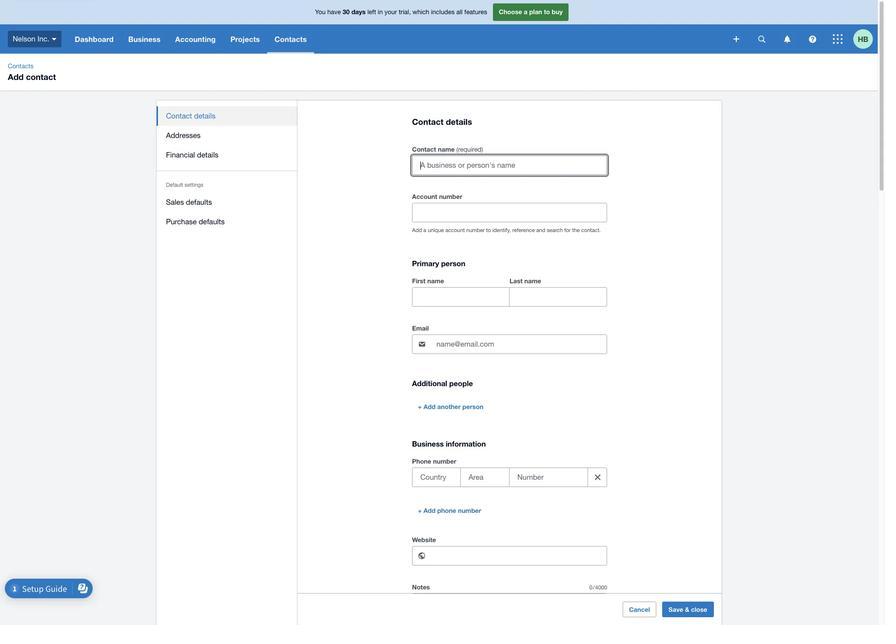 Task type: vqa. For each thing, say whether or not it's contained in the screenshot.
+
yes



Task type: describe. For each thing, give the bounding box(es) containing it.
reference
[[513, 228, 535, 233]]

business for business information
[[412, 440, 444, 449]]

svg image inside nelson inc. popup button
[[52, 38, 57, 40]]

a for add
[[424, 228, 427, 233]]

for
[[565, 228, 571, 233]]

&
[[686, 606, 690, 614]]

30
[[343, 8, 350, 16]]

contact details inside menu
[[166, 112, 216, 120]]

cancel button
[[624, 602, 657, 618]]

dashboard
[[75, 35, 114, 43]]

email
[[412, 325, 429, 333]]

contact details link
[[157, 106, 298, 126]]

a for choose
[[524, 8, 528, 16]]

account
[[412, 193, 438, 201]]

0 / 4000
[[590, 585, 608, 591]]

defaults for sales defaults
[[186, 198, 212, 206]]

nelson
[[13, 35, 35, 43]]

close
[[692, 606, 708, 614]]

add a unique account number to identify, reference and search for the contact.
[[412, 228, 601, 233]]

you
[[315, 8, 326, 16]]

1 horizontal spatial contact details
[[412, 117, 473, 127]]

purchase
[[166, 218, 197, 226]]

nelson inc. button
[[0, 24, 68, 54]]

details for contact details link
[[195, 112, 216, 120]]

purchase defaults
[[166, 218, 225, 226]]

Account number field
[[413, 204, 607, 222]]

+ add phone number button
[[412, 503, 488, 519]]

business button
[[121, 24, 168, 54]]

financial details link
[[157, 145, 298, 165]]

addresses link
[[157, 126, 298, 145]]

default settings
[[166, 182, 204, 188]]

plan
[[530, 8, 543, 16]]

default
[[166, 182, 183, 188]]

A business or person's name field
[[413, 156, 607, 175]]

number inside "button"
[[458, 507, 482, 515]]

primary
[[412, 259, 440, 268]]

and
[[537, 228, 546, 233]]

1 horizontal spatial to
[[544, 8, 551, 16]]

inc.
[[38, 35, 49, 43]]

accounting button
[[168, 24, 223, 54]]

dashboard link
[[68, 24, 121, 54]]

0 vertical spatial person
[[442, 259, 466, 268]]

group containing first name
[[412, 275, 608, 307]]

Number field
[[510, 469, 584, 487]]

number down business information
[[433, 458, 457, 466]]

trial,
[[399, 8, 411, 16]]

remove phone number image
[[588, 468, 608, 488]]

nelson inc.
[[13, 35, 49, 43]]

your
[[385, 8, 397, 16]]

+ add another person button
[[412, 399, 490, 415]]

first name
[[412, 277, 445, 285]]

notes
[[412, 584, 430, 592]]

name for first
[[428, 277, 445, 285]]

banner containing hb
[[0, 0, 879, 54]]

navigation inside banner
[[68, 24, 727, 54]]

0
[[590, 585, 593, 591]]

days
[[352, 8, 366, 16]]

purchase defaults link
[[157, 212, 298, 232]]

+ add another person
[[418, 403, 484, 411]]

contact up contact name (required) at top
[[412, 117, 444, 127]]

people
[[450, 379, 473, 388]]

contact name (required)
[[412, 146, 483, 153]]

save & close
[[669, 606, 708, 614]]

First name field
[[413, 288, 510, 307]]

hb button
[[854, 24, 879, 54]]

add for phone
[[424, 507, 436, 515]]

choose a plan to buy
[[499, 8, 563, 16]]

phone number group
[[412, 468, 608, 488]]

number right "account"
[[439, 193, 463, 201]]

+ for + add another person
[[418, 403, 422, 411]]

+ add phone number
[[418, 507, 482, 515]]



Task type: locate. For each thing, give the bounding box(es) containing it.
addresses
[[166, 131, 201, 140]]

save
[[669, 606, 684, 614]]

+ for + add phone number
[[418, 507, 422, 515]]

banner
[[0, 0, 879, 54]]

contact left (required)
[[412, 146, 437, 153]]

add for contact
[[8, 72, 24, 82]]

contact details up addresses
[[166, 112, 216, 120]]

person inside + add another person button
[[463, 403, 484, 411]]

name for contact
[[438, 146, 455, 153]]

defaults
[[186, 198, 212, 206], [199, 218, 225, 226]]

phone
[[438, 507, 457, 515]]

menu
[[157, 101, 298, 238]]

0 horizontal spatial a
[[424, 228, 427, 233]]

contacts add contact
[[8, 62, 56, 82]]

all
[[457, 8, 463, 16]]

account number
[[412, 193, 463, 201]]

contacts button
[[268, 24, 314, 54]]

add left "another"
[[424, 403, 436, 411]]

person right primary
[[442, 259, 466, 268]]

defaults for purchase defaults
[[199, 218, 225, 226]]

number right the account
[[467, 228, 485, 233]]

defaults down sales defaults link
[[199, 218, 225, 226]]

financial
[[166, 151, 195, 159]]

(required)
[[457, 146, 483, 153]]

contact details up contact name (required) at top
[[412, 117, 473, 127]]

name left (required)
[[438, 146, 455, 153]]

business inside popup button
[[128, 35, 161, 43]]

name right first
[[428, 277, 445, 285]]

1 horizontal spatial svg image
[[810, 35, 817, 43]]

Email text field
[[436, 335, 607, 354]]

search
[[547, 228, 563, 233]]

0 horizontal spatial business
[[128, 35, 161, 43]]

projects
[[231, 35, 260, 43]]

business information
[[412, 440, 486, 449]]

primary person
[[412, 259, 466, 268]]

0 vertical spatial a
[[524, 8, 528, 16]]

navigation
[[68, 24, 727, 54]]

1 horizontal spatial a
[[524, 8, 528, 16]]

first
[[412, 277, 426, 285]]

svg image
[[834, 34, 843, 44], [759, 35, 766, 43], [785, 35, 791, 43], [734, 36, 740, 42]]

contacts link
[[4, 62, 37, 71]]

defaults inside sales defaults link
[[186, 198, 212, 206]]

add for another
[[424, 403, 436, 411]]

to
[[544, 8, 551, 16], [487, 228, 491, 233]]

group
[[412, 275, 608, 307]]

name for last
[[525, 277, 542, 285]]

0 vertical spatial defaults
[[186, 198, 212, 206]]

phone number
[[412, 458, 457, 466]]

additional people
[[412, 379, 473, 388]]

sales defaults link
[[157, 193, 298, 212]]

business for business
[[128, 35, 161, 43]]

contact
[[166, 112, 192, 120], [412, 117, 444, 127], [412, 146, 437, 153]]

+ down additional
[[418, 403, 422, 411]]

details for financial details link
[[197, 151, 219, 159]]

navigation containing dashboard
[[68, 24, 727, 54]]

unique
[[428, 228, 444, 233]]

which
[[413, 8, 430, 16]]

details
[[195, 112, 216, 120], [446, 117, 473, 127], [197, 151, 219, 159]]

0 vertical spatial +
[[418, 403, 422, 411]]

+ left phone
[[418, 507, 422, 515]]

left
[[368, 8, 376, 16]]

in
[[378, 8, 383, 16]]

1 vertical spatial business
[[412, 440, 444, 449]]

sales
[[166, 198, 184, 206]]

0 vertical spatial business
[[128, 35, 161, 43]]

contacts inside contacts popup button
[[275, 35, 307, 43]]

settings
[[185, 182, 204, 188]]

last
[[510, 277, 523, 285]]

add inside + add phone number "button"
[[424, 507, 436, 515]]

0 horizontal spatial contact details
[[166, 112, 216, 120]]

sales defaults
[[166, 198, 212, 206]]

2 + from the top
[[418, 507, 422, 515]]

contacts up contact
[[8, 62, 34, 70]]

last name
[[510, 277, 542, 285]]

add down contacts link
[[8, 72, 24, 82]]

projects button
[[223, 24, 268, 54]]

to left buy
[[544, 8, 551, 16]]

svg image
[[810, 35, 817, 43], [52, 38, 57, 40]]

a left the plan
[[524, 8, 528, 16]]

another
[[438, 403, 461, 411]]

a left unique
[[424, 228, 427, 233]]

1 horizontal spatial contacts
[[275, 35, 307, 43]]

additional
[[412, 379, 448, 388]]

0 vertical spatial contacts
[[275, 35, 307, 43]]

name
[[438, 146, 455, 153], [428, 277, 445, 285], [525, 277, 542, 285]]

add left phone
[[424, 507, 436, 515]]

add
[[8, 72, 24, 82], [412, 228, 422, 233], [424, 403, 436, 411], [424, 507, 436, 515]]

includes
[[431, 8, 455, 16]]

account
[[446, 228, 465, 233]]

person
[[442, 259, 466, 268], [463, 403, 484, 411]]

have
[[328, 8, 341, 16]]

0 horizontal spatial svg image
[[52, 38, 57, 40]]

0 horizontal spatial to
[[487, 228, 491, 233]]

menu containing contact details
[[157, 101, 298, 238]]

information
[[446, 440, 486, 449]]

cancel
[[630, 606, 651, 614]]

features
[[465, 8, 488, 16]]

the
[[573, 228, 580, 233]]

contact up addresses
[[166, 112, 192, 120]]

Website text field
[[436, 547, 607, 566]]

+ inside button
[[418, 403, 422, 411]]

save & close button
[[663, 602, 715, 618]]

1 vertical spatial to
[[487, 228, 491, 233]]

1 horizontal spatial business
[[412, 440, 444, 449]]

buy
[[552, 8, 563, 16]]

0 horizontal spatial contacts
[[8, 62, 34, 70]]

hb
[[859, 34, 869, 43]]

name right last
[[525, 277, 542, 285]]

4000
[[596, 585, 608, 591]]

number right phone
[[458, 507, 482, 515]]

1 vertical spatial +
[[418, 507, 422, 515]]

1 vertical spatial person
[[463, 403, 484, 411]]

add inside + add another person button
[[424, 403, 436, 411]]

details down addresses link
[[197, 151, 219, 159]]

1 + from the top
[[418, 403, 422, 411]]

phone
[[412, 458, 432, 466]]

details up addresses
[[195, 112, 216, 120]]

1 vertical spatial contacts
[[8, 62, 34, 70]]

/
[[593, 585, 595, 591]]

identify,
[[493, 228, 511, 233]]

Area field
[[461, 469, 510, 487]]

contact details
[[166, 112, 216, 120], [412, 117, 473, 127]]

contacts right projects
[[275, 35, 307, 43]]

1 vertical spatial defaults
[[199, 218, 225, 226]]

website
[[412, 537, 437, 544]]

contacts inside contacts add contact
[[8, 62, 34, 70]]

contact
[[26, 72, 56, 82]]

Notes text field
[[413, 595, 607, 625]]

add inside contacts add contact
[[8, 72, 24, 82]]

0 vertical spatial to
[[544, 8, 551, 16]]

accounting
[[175, 35, 216, 43]]

business
[[128, 35, 161, 43], [412, 440, 444, 449]]

choose
[[499, 8, 523, 16]]

Country field
[[413, 469, 461, 487]]

financial details
[[166, 151, 219, 159]]

contacts
[[275, 35, 307, 43], [8, 62, 34, 70]]

to left the identify,
[[487, 228, 491, 233]]

+ inside "button"
[[418, 507, 422, 515]]

details up (required)
[[446, 117, 473, 127]]

contact.
[[582, 228, 601, 233]]

Last name field
[[510, 288, 607, 307]]

contacts for contacts add contact
[[8, 62, 34, 70]]

contacts for contacts
[[275, 35, 307, 43]]

defaults inside purchase defaults link
[[199, 218, 225, 226]]

person right "another"
[[463, 403, 484, 411]]

you have 30 days left in your trial, which includes all features
[[315, 8, 488, 16]]

add left unique
[[412, 228, 422, 233]]

defaults down "settings"
[[186, 198, 212, 206]]

1 vertical spatial a
[[424, 228, 427, 233]]



